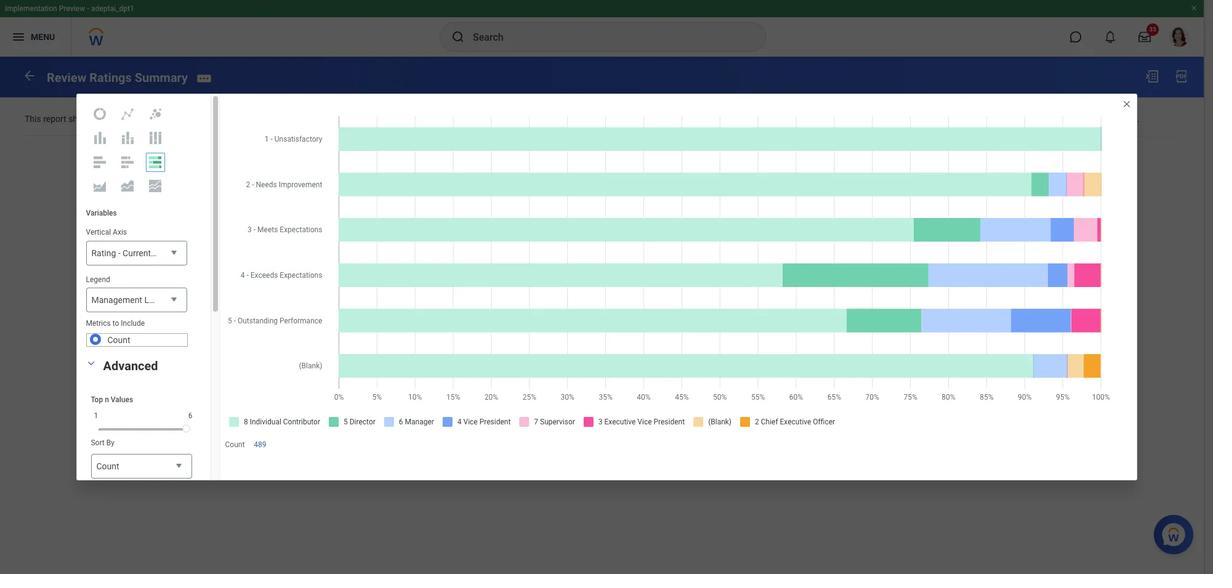 Task type: locate. For each thing, give the bounding box(es) containing it.
advanced button
[[103, 358, 158, 373]]

shows
[[68, 114, 94, 124]]

1 horizontal spatial rating
[[321, 114, 345, 124]]

1 horizontal spatial the
[[561, 114, 573, 124]]

is
[[957, 114, 963, 124]]

count left 489
[[225, 441, 245, 449]]

2 the from the left
[[561, 114, 573, 124]]

include inside review ratings summary main content
[[806, 114, 834, 124]]

(prompts
[[642, 114, 678, 124]]

include
[[806, 114, 834, 124], [121, 319, 145, 328]]

exceeds
[[430, 114, 461, 124]]

chevron down image
[[83, 359, 98, 368]]

expectations
[[464, 114, 513, 124]]

count button
[[91, 454, 192, 479]]

0 horizontal spatial and
[[790, 114, 804, 124]]

1 vertical spatial -
[[118, 248, 121, 258]]

- right "preview"
[[87, 4, 89, 13]]

top n values group
[[91, 395, 196, 436]]

0 vertical spatial count
[[108, 335, 130, 345]]

implementation
[[5, 4, 57, 13]]

489
[[254, 441, 267, 449]]

0 vertical spatial rating
[[321, 114, 345, 124]]

by
[[106, 439, 115, 447]]

count
[[108, 335, 130, 345], [225, 441, 245, 449], [96, 461, 119, 471]]

expectations,
[[377, 114, 428, 124]]

0 horizontal spatial include
[[121, 319, 145, 328]]

on right the (prompts
[[680, 114, 690, 124]]

review
[[591, 114, 616, 124]]

line image
[[120, 107, 135, 122]]

(meets
[[348, 114, 374, 124]]

chevron up image
[[595, 129, 610, 139]]

values
[[111, 395, 133, 404]]

include left subordinate at the top
[[806, 114, 834, 124]]

on right used
[[986, 114, 996, 124]]

2 on from the left
[[986, 114, 996, 124]]

during
[[534, 114, 559, 124]]

1 vertical spatial rating
[[92, 248, 116, 258]]

1 horizontal spatial and
[[940, 114, 954, 124]]

export to excel image
[[1146, 69, 1160, 84]]

advanced group
[[82, 356, 201, 574]]

this
[[25, 114, 41, 124]]

advanced
[[103, 358, 158, 373]]

1 horizontal spatial on
[[986, 114, 996, 124]]

and right organization
[[790, 114, 804, 124]]

count down by
[[96, 461, 119, 471]]

supervisory
[[692, 114, 737, 124]]

1 horizontal spatial review
[[292, 114, 319, 124]]

rating - current normalized button
[[86, 241, 197, 266]]

dashboard).
[[1093, 114, 1140, 124]]

rating
[[321, 114, 345, 124], [92, 248, 116, 258]]

489 button
[[254, 440, 268, 450]]

advanced dialog
[[76, 94, 1138, 574]]

1 on from the left
[[680, 114, 690, 124]]

include right to
[[121, 319, 145, 328]]

the right used
[[998, 114, 1010, 124]]

0 vertical spatial include
[[806, 114, 834, 124]]

0 horizontal spatial the
[[96, 114, 108, 124]]

last
[[575, 114, 589, 124]]

- inside popup button
[[118, 248, 121, 258]]

variables
[[86, 209, 117, 218]]

stacked bar image
[[120, 155, 135, 169]]

- left current
[[118, 248, 121, 258]]

search image
[[451, 30, 466, 44]]

1 vertical spatial review
[[292, 114, 319, 124]]

and
[[790, 114, 804, 124], [940, 114, 954, 124]]

of
[[134, 114, 142, 124]]

100% column image
[[148, 131, 163, 146]]

-
[[87, 4, 89, 13], [118, 248, 121, 258]]

vertical axis
[[86, 228, 127, 237]]

on
[[680, 114, 690, 124], [986, 114, 996, 124]]

1 horizontal spatial include
[[806, 114, 834, 124]]

n
[[105, 395, 109, 404]]

1 horizontal spatial -
[[118, 248, 121, 258]]

0 horizontal spatial review
[[47, 70, 87, 85]]

employees
[[144, 114, 185, 124]]

count down to
[[108, 335, 130, 345]]

organization
[[739, 114, 788, 124]]

profile logan mcneil element
[[1163, 23, 1197, 51]]

count inside metrics to include "group"
[[108, 335, 130, 345]]

review right given
[[292, 114, 319, 124]]

0 horizontal spatial rating
[[92, 248, 116, 258]]

rating left (meets
[[321, 114, 345, 124]]

0 vertical spatial -
[[87, 4, 89, 13]]

previous page image
[[22, 68, 37, 83]]

assigned
[[225, 114, 260, 124]]

a
[[262, 114, 267, 124]]

clustered bar image
[[92, 155, 107, 169]]

"prompted"
[[1012, 114, 1055, 124]]

close chart settings image
[[1122, 99, 1132, 109]]

2 vertical spatial count
[[96, 461, 119, 471]]

current
[[123, 248, 151, 258]]

axis
[[113, 228, 127, 237]]

manager
[[1057, 114, 1091, 124]]

rating down vertical axis
[[92, 248, 116, 258]]

1 vertical spatial count
[[225, 441, 245, 449]]

1 vertical spatial include
[[121, 319, 145, 328]]

review
[[47, 70, 87, 85], [292, 114, 319, 124]]

the
[[96, 114, 108, 124], [561, 114, 573, 124], [998, 114, 1010, 124]]

0 horizontal spatial on
[[680, 114, 690, 124]]

sort by group
[[91, 438, 192, 479]]

0 horizontal spatial -
[[87, 4, 89, 13]]

the left count
[[96, 114, 108, 124]]

and left is
[[940, 114, 954, 124]]

the left last
[[561, 114, 573, 124]]

sort
[[91, 439, 105, 447]]

2 horizontal spatial the
[[998, 114, 1010, 124]]

review right previous page 'image'
[[47, 70, 87, 85]]



Task type: vqa. For each thing, say whether or not it's contained in the screenshot.
for inside the OFFER FOR JOB APPLICATION: BRUCE DUARTE (REFERRAL) - R-00276 CALL CENTER MANAGER
no



Task type: describe. For each thing, give the bounding box(es) containing it.
stacked column image
[[120, 131, 135, 146]]

given
[[269, 114, 289, 124]]

report
[[43, 114, 66, 124]]

count inside 'dropdown button'
[[96, 461, 119, 471]]

1 and from the left
[[790, 114, 804, 124]]

2 and from the left
[[940, 114, 954, 124]]

review ratings summary main content
[[0, 57, 1205, 166]]

notifications large image
[[1105, 31, 1117, 43]]

implementation preview -   adeptai_dpt1
[[5, 4, 134, 13]]

review ratings summary
[[47, 70, 188, 85]]

top n values
[[91, 395, 133, 404]]

management
[[92, 295, 142, 305]]

donut image
[[92, 107, 107, 122]]

review ratings summary link
[[47, 70, 188, 85]]

that
[[188, 114, 203, 124]]

to
[[113, 319, 119, 328]]

overlaid area image
[[92, 178, 107, 193]]

inbox large image
[[1139, 31, 1152, 43]]

- inside banner
[[87, 4, 89, 13]]

implementation preview -   adeptai_dpt1 banner
[[0, 0, 1205, 57]]

ratings
[[90, 70, 132, 85]]

stacked area image
[[120, 178, 135, 193]]

6
[[188, 411, 193, 420]]

used
[[965, 114, 984, 124]]

this report shows the count of employees that were assigned a given review rating (meets expectations, exceeds expectations etc.) during the last review cycle. (prompts on supervisory organization and include subordinate organizations and is used on the "prompted" manager dashboard).
[[25, 114, 1140, 124]]

3 the from the left
[[998, 114, 1010, 124]]

1 the from the left
[[96, 114, 108, 124]]

1
[[94, 411, 98, 420]]

close environment banner image
[[1191, 4, 1199, 12]]

bubble image
[[148, 107, 163, 122]]

vertical axis group
[[86, 228, 197, 266]]

legend group
[[86, 275, 187, 313]]

normalized
[[153, 248, 197, 258]]

rating inside popup button
[[92, 248, 116, 258]]

0 vertical spatial review
[[47, 70, 87, 85]]

clustered column image
[[92, 131, 107, 146]]

100% area image
[[148, 178, 163, 193]]

adeptai_dpt1
[[91, 4, 134, 13]]

subordinate
[[836, 114, 883, 124]]

variables group
[[77, 199, 197, 356]]

were
[[205, 114, 223, 124]]

vertical
[[86, 228, 111, 237]]

metrics to include
[[86, 319, 145, 328]]

metrics to include group
[[86, 318, 188, 347]]

top
[[91, 395, 103, 404]]

rating inside main content
[[321, 114, 345, 124]]

include inside "group"
[[121, 319, 145, 328]]

preview
[[59, 4, 85, 13]]

metrics
[[86, 319, 111, 328]]

count
[[110, 114, 132, 124]]

etc.)
[[515, 114, 532, 124]]

100% bar image
[[148, 155, 163, 169]]

cycle.
[[618, 114, 640, 124]]

summary
[[135, 70, 188, 85]]

management level button
[[86, 288, 187, 313]]

management level
[[92, 295, 164, 305]]

sort by
[[91, 439, 115, 447]]

level
[[144, 295, 164, 305]]

view printable version (pdf) image
[[1175, 69, 1190, 84]]

rating - current normalized
[[92, 248, 197, 258]]

legend
[[86, 275, 110, 284]]

organizations
[[885, 114, 938, 124]]



